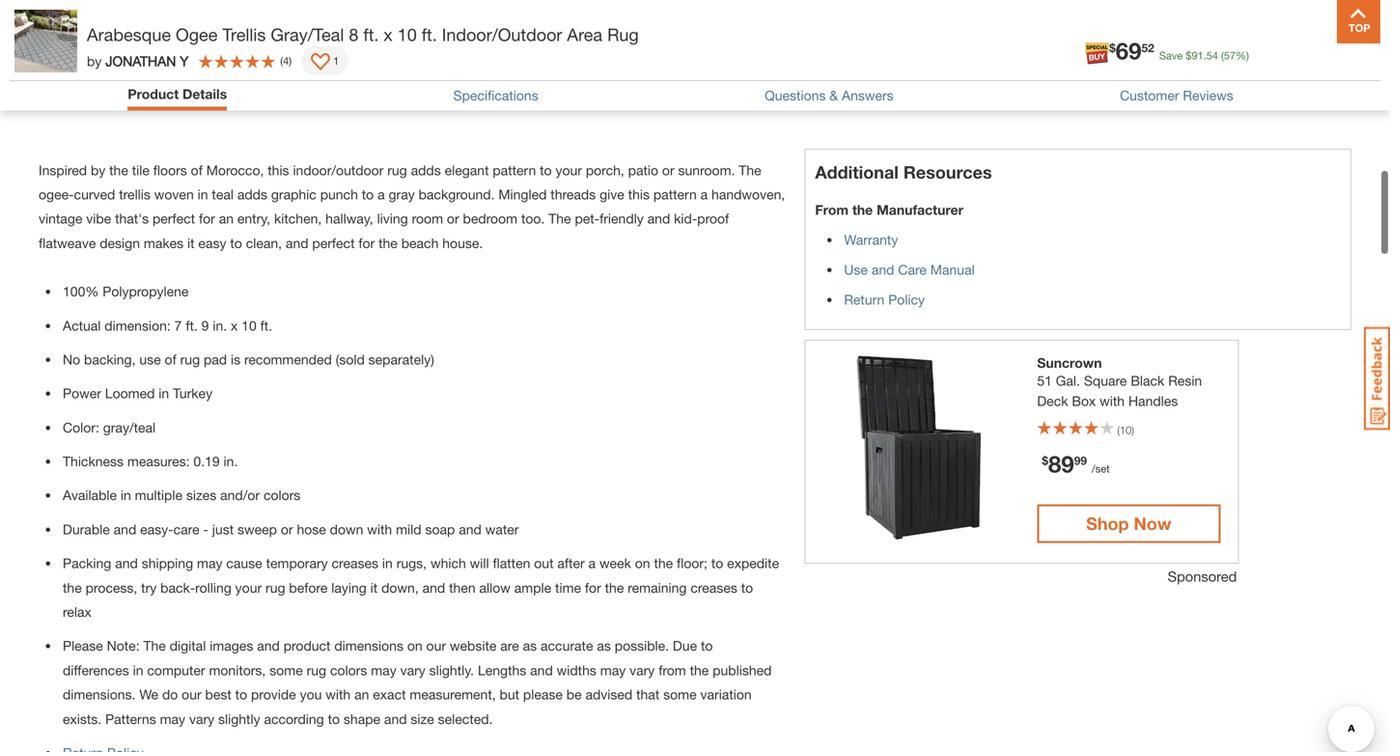 Task type: describe. For each thing, give the bounding box(es) containing it.
0 vertical spatial details
[[80, 51, 137, 72]]

to right due
[[701, 638, 713, 654]]

89
[[1049, 450, 1074, 477]]

on inside packing and shipping may cause temporary creases in rugs, which will flatten out after a week on the floor; to expedite the process, try back-rolling your rug before laying it down, and then allow ample time for the remaining creases to relax
[[635, 555, 650, 571]]

0 vertical spatial some
[[270, 662, 303, 678]]

2 horizontal spatial (
[[1222, 49, 1224, 62]]

measures:
[[127, 453, 190, 469]]

may down do
[[160, 711, 185, 727]]

1 vertical spatial in.
[[224, 453, 238, 469]]

additional
[[815, 162, 899, 182]]

note:
[[107, 638, 140, 654]]

policy
[[889, 291, 925, 307]]

polypropylene
[[103, 283, 189, 299]]

elegant
[[445, 162, 489, 178]]

51 gal. square black resin deck box with handles image
[[825, 355, 1013, 543]]

0 horizontal spatial or
[[281, 521, 293, 537]]

in inside inspired by the tile floors of morocco, this indoor/outdoor rug adds elegant pattern to your porch, patio or sunroom. the ogee-curved trellis woven in teal adds graphic punch to a gray background. mingled threads give this pattern a handwoven, vintage vibe that's perfect for an entry, kitchen, hallway, living room or bedroom too. the pet-friendly and kid-proof flatweave design makes it easy to clean, and perfect for the beach house.
[[198, 186, 208, 202]]

you
[[300, 687, 322, 703]]

rugs,
[[397, 555, 427, 571]]

( 10 )
[[1117, 424, 1134, 436]]

may up advised
[[600, 662, 626, 678]]

1 vertical spatial creases
[[691, 580, 738, 596]]

1 horizontal spatial perfect
[[312, 235, 355, 251]]

images
[[210, 638, 253, 654]]

durable and easy-care - just sweep or hose down with mild soap and water
[[63, 521, 519, 537]]

but
[[500, 687, 520, 703]]

area
[[567, 24, 603, 45]]

1 vertical spatial pattern
[[654, 186, 697, 202]]

1 vertical spatial or
[[447, 211, 459, 227]]

ft. up no backing, use of rug pad is recommended (sold separately)
[[260, 317, 272, 333]]

floors
[[153, 162, 187, 178]]

2 horizontal spatial vary
[[630, 662, 655, 678]]

rolling
[[195, 580, 232, 596]]

a inside packing and shipping may cause temporary creases in rugs, which will flatten out after a week on the floor; to expedite the process, try back-rolling your rug before laying it down, and then allow ample time for the remaining creases to relax
[[589, 555, 596, 571]]

black
[[1131, 373, 1165, 388]]

specifications
[[453, 88, 538, 103]]

expedite
[[727, 555, 779, 571]]

and right soap at left bottom
[[459, 521, 482, 537]]

0 horizontal spatial a
[[378, 186, 385, 202]]

and up process,
[[115, 555, 138, 571]]

1 horizontal spatial for
[[359, 235, 375, 251]]

to right floor;
[[711, 555, 723, 571]]

available in multiple sizes and/or colors
[[63, 487, 301, 503]]

ft. right 8
[[363, 24, 379, 45]]

slightly
[[218, 711, 260, 727]]

return policy link
[[844, 291, 925, 307]]

9
[[201, 317, 209, 333]]

0 vertical spatial product details
[[10, 51, 137, 72]]

provide
[[251, 687, 296, 703]]

to up mingled
[[540, 162, 552, 178]]

feedback link image
[[1364, 326, 1390, 431]]

woven
[[154, 186, 194, 202]]

living
[[377, 211, 408, 227]]

additional resources
[[815, 162, 992, 182]]

the inside please note: the digital images and product dimensions on our website are as accurate as possible. due to differences in computer monitors, some rug colors may vary slightly. lengths and widths may vary from the published dimensions. we do our best to provide you with an exact measurement, but please be advised that some variation exists. patterns may vary slightly according to shape and size selected.
[[143, 638, 166, 654]]

to down expedite
[[741, 580, 753, 596]]

1 vertical spatial product
[[128, 86, 179, 102]]

possible.
[[615, 638, 669, 654]]

( for ( 10 )
[[1117, 424, 1120, 436]]

use
[[139, 351, 161, 367]]

in inside please note: the digital images and product dimensions on our website are as accurate as possible. due to differences in computer monitors, some rug colors may vary slightly. lengths and widths may vary from the published dimensions. we do our best to provide you with an exact measurement, but please be advised that some variation exists. patterns may vary slightly according to shape and size selected.
[[133, 662, 143, 678]]

out
[[534, 555, 554, 571]]

durable
[[63, 521, 110, 537]]

selected.
[[438, 711, 493, 727]]

and down which
[[423, 580, 445, 596]]

warranty link
[[844, 232, 898, 247]]

makes
[[144, 235, 184, 251]]

with inside suncrown 51 gal. square black resin deck box with handles
[[1100, 393, 1125, 409]]

0 horizontal spatial adds
[[237, 186, 267, 202]]

best
[[205, 687, 232, 703]]

temporary
[[266, 555, 328, 571]]

an for with
[[354, 687, 369, 703]]

0 horizontal spatial our
[[182, 687, 201, 703]]

exact
[[373, 687, 406, 703]]

website
[[450, 638, 497, 654]]

color:
[[63, 419, 99, 435]]

rug inside please note: the digital images and product dimensions on our website are as accurate as possible. due to differences in computer monitors, some rug colors may vary slightly. lengths and widths may vary from the published dimensions. we do our best to provide you with an exact measurement, but please be advised that some variation exists. patterns may vary slightly according to shape and size selected.
[[307, 662, 326, 678]]

$ 69 52
[[1110, 37, 1155, 64]]

flatten
[[493, 555, 530, 571]]

vibe
[[86, 211, 111, 227]]

product image image
[[14, 10, 77, 72]]

rug inside inspired by the tile floors of morocco, this indoor/outdoor rug adds elegant pattern to your porch, patio or sunroom. the ogee-curved trellis woven in teal adds graphic punch to a gray background. mingled threads give this pattern a handwoven, vintage vibe that's perfect for an entry, kitchen, hallway, living room or bedroom too. the pet-friendly and kid-proof flatweave design makes it easy to clean, and perfect for the beach house.
[[387, 162, 407, 178]]

an for for
[[219, 211, 234, 227]]

and right images
[[257, 638, 280, 654]]

variation
[[701, 687, 752, 703]]

0 horizontal spatial for
[[199, 211, 215, 227]]

loomed
[[105, 385, 155, 401]]

is
[[231, 351, 241, 367]]

use and care manual
[[844, 261, 975, 277]]

no backing, use of rug pad is recommended (sold separately)
[[63, 351, 434, 367]]

reviews
[[1183, 88, 1234, 103]]

multiple
[[135, 487, 182, 503]]

rug inside packing and shipping may cause temporary creases in rugs, which will flatten out after a week on the floor; to expedite the process, try back-rolling your rug before laying it down, and then allow ample time for the remaining creases to relax
[[266, 580, 285, 596]]

by jonathan y
[[87, 53, 189, 69]]

deck
[[1037, 393, 1068, 409]]

0 vertical spatial the
[[739, 162, 761, 178]]

by inside inspired by the tile floors of morocco, this indoor/outdoor rug adds elegant pattern to your porch, patio or sunroom. the ogee-curved trellis woven in teal adds graphic punch to a gray background. mingled threads give this pattern a handwoven, vintage vibe that's perfect for an entry, kitchen, hallway, living room or bedroom too. the pet-friendly and kid-proof flatweave design makes it easy to clean, and perfect for the beach house.
[[91, 162, 105, 178]]

patterns
[[105, 711, 156, 727]]

ft. left indoor/outdoor
[[422, 24, 437, 45]]

in inside packing and shipping may cause temporary creases in rugs, which will flatten out after a week on the floor; to expedite the process, try back-rolling your rug before laying it down, and then allow ample time for the remaining creases to relax
[[382, 555, 393, 571]]

$ for 69
[[1110, 41, 1116, 55]]

return
[[844, 291, 885, 307]]

handwoven,
[[712, 186, 785, 202]]

) for ( 4 )
[[289, 55, 292, 67]]

57
[[1224, 49, 1236, 62]]

99
[[1074, 454, 1087, 467]]

2 as from the left
[[597, 638, 611, 654]]

51
[[1037, 373, 1052, 388]]

colors inside please note: the digital images and product dimensions on our website are as accurate as possible. due to differences in computer monitors, some rug colors may vary slightly. lengths and widths may vary from the published dimensions. we do our best to provide you with an exact measurement, but please be advised that some variation exists. patterns may vary slightly according to shape and size selected.
[[330, 662, 367, 678]]

display image
[[311, 53, 330, 72]]

flatweave
[[39, 235, 96, 251]]

of inside inspired by the tile floors of morocco, this indoor/outdoor rug adds elegant pattern to your porch, patio or sunroom. the ogee-curved trellis woven in teal adds graphic punch to a gray background. mingled threads give this pattern a handwoven, vintage vibe that's perfect for an entry, kitchen, hallway, living room or bedroom too. the pet-friendly and kid-proof flatweave design makes it easy to clean, and perfect for the beach house.
[[191, 162, 203, 178]]

( for ( 4 )
[[280, 55, 283, 67]]

shop now button
[[1037, 504, 1221, 543]]

are
[[500, 638, 519, 654]]

0 vertical spatial adds
[[411, 162, 441, 178]]

room
[[412, 211, 443, 227]]

0 vertical spatial perfect
[[153, 211, 195, 227]]

1 vertical spatial details
[[183, 86, 227, 102]]

cause
[[226, 555, 262, 571]]

then
[[449, 580, 476, 596]]

tile
[[132, 162, 150, 178]]

mild
[[396, 521, 422, 537]]

0 vertical spatial in.
[[213, 317, 227, 333]]

clean,
[[246, 235, 282, 251]]

10 for in.
[[242, 317, 257, 333]]

pet-
[[575, 211, 600, 227]]

and right use
[[872, 261, 895, 277]]

friendly
[[600, 211, 644, 227]]

to right "punch"
[[362, 186, 374, 202]]

laying
[[331, 580, 367, 596]]

the inside please note: the digital images and product dimensions on our website are as accurate as possible. due to differences in computer monitors, some rug colors may vary slightly. lengths and widths may vary from the published dimensions. we do our best to provide you with an exact measurement, but please be advised that some variation exists. patterns may vary slightly according to shape and size selected.
[[690, 662, 709, 678]]

digital
[[170, 638, 206, 654]]

shape
[[344, 711, 380, 727]]

available
[[63, 487, 117, 503]]

power
[[63, 385, 101, 401]]

beach
[[401, 235, 439, 251]]

from
[[815, 202, 849, 218]]

indoor/outdoor
[[293, 162, 384, 178]]

too.
[[521, 211, 545, 227]]

0 vertical spatial creases
[[332, 555, 379, 571]]



Task type: vqa. For each thing, say whether or not it's contained in the screenshot.
patio
yes



Task type: locate. For each thing, give the bounding box(es) containing it.
1
[[333, 55, 339, 67]]

with left "mild"
[[367, 521, 392, 537]]

your inside packing and shipping may cause temporary creases in rugs, which will flatten out after a week on the floor; to expedite the process, try back-rolling your rug before laying it down, and then allow ample time for the remaining creases to relax
[[235, 580, 262, 596]]

0 vertical spatial our
[[426, 638, 446, 654]]

rug down temporary
[[266, 580, 285, 596]]

a right after
[[589, 555, 596, 571]]

&
[[830, 88, 838, 103]]

on right dimensions
[[407, 638, 423, 654]]

pattern up mingled
[[493, 162, 536, 178]]

save $ 91 . 54 ( 57 %)
[[1160, 49, 1249, 62]]

ft.
[[363, 24, 379, 45], [422, 24, 437, 45], [186, 317, 198, 333], [260, 317, 272, 333]]

2 horizontal spatial with
[[1100, 393, 1125, 409]]

1 horizontal spatial $
[[1110, 41, 1116, 55]]

an inside please note: the digital images and product dimensions on our website are as accurate as possible. due to differences in computer monitors, some rug colors may vary slightly. lengths and widths may vary from the published dimensions. we do our best to provide you with an exact measurement, but please be advised that some variation exists. patterns may vary slightly according to shape and size selected.
[[354, 687, 369, 703]]

a down the sunroom.
[[701, 186, 708, 202]]

manufacturer
[[877, 202, 964, 218]]

bedroom
[[463, 211, 518, 227]]

) left display image
[[289, 55, 292, 67]]

sponsored
[[1168, 568, 1237, 584]]

1 horizontal spatial on
[[635, 555, 650, 571]]

1 horizontal spatial with
[[367, 521, 392, 537]]

our right do
[[182, 687, 201, 703]]

2 vertical spatial 10
[[1120, 424, 1132, 436]]

product down jonathan
[[128, 86, 179, 102]]

a left gray
[[378, 186, 385, 202]]

published
[[713, 662, 772, 678]]

0 horizontal spatial as
[[523, 638, 537, 654]]

0 vertical spatial )
[[289, 55, 292, 67]]

7
[[174, 317, 182, 333]]

to right the easy
[[230, 235, 242, 251]]

2 horizontal spatial a
[[701, 186, 708, 202]]

0 vertical spatial an
[[219, 211, 234, 227]]

for inside packing and shipping may cause temporary creases in rugs, which will flatten out after a week on the floor; to expedite the process, try back-rolling your rug before laying it down, and then allow ample time for the remaining creases to relax
[[585, 580, 601, 596]]

and down exact on the bottom left
[[384, 711, 407, 727]]

process,
[[86, 580, 137, 596]]

1 horizontal spatial vary
[[400, 662, 426, 678]]

perfect down hallway,
[[312, 235, 355, 251]]

please note: the digital images and product dimensions on our website are as accurate as possible. due to differences in computer monitors, some rug colors may vary slightly. lengths and widths may vary from the published dimensions. we do our best to provide you with an exact measurement, but please be advised that some variation exists. patterns may vary slightly according to shape and size selected.
[[63, 638, 772, 727]]

0 horizontal spatial x
[[231, 317, 238, 333]]

product details down the arabesque
[[10, 51, 137, 72]]

1 horizontal spatial x
[[384, 24, 393, 45]]

$ for 89
[[1042, 454, 1049, 467]]

perfect down woven
[[153, 211, 195, 227]]

teal
[[212, 186, 234, 202]]

0 vertical spatial of
[[191, 162, 203, 178]]

it inside inspired by the tile floors of morocco, this indoor/outdoor rug adds elegant pattern to your porch, patio or sunroom. the ogee-curved trellis woven in teal adds graphic punch to a gray background. mingled threads give this pattern a handwoven, vintage vibe that's perfect for an entry, kitchen, hallway, living room or bedroom too. the pet-friendly and kid-proof flatweave design makes it easy to clean, and perfect for the beach house.
[[187, 235, 195, 251]]

may up the rolling
[[197, 555, 223, 571]]

1 vertical spatial with
[[367, 521, 392, 537]]

rug left the pad
[[180, 351, 200, 367]]

for right time
[[585, 580, 601, 596]]

0 vertical spatial product
[[10, 51, 75, 72]]

( down gray/teal
[[280, 55, 283, 67]]

1 horizontal spatial an
[[354, 687, 369, 703]]

0 horizontal spatial colors
[[264, 487, 301, 503]]

0 horizontal spatial creases
[[332, 555, 379, 571]]

in up we
[[133, 662, 143, 678]]

creases down floor;
[[691, 580, 738, 596]]

0 vertical spatial x
[[384, 24, 393, 45]]

or left hose
[[281, 521, 293, 537]]

computer
[[147, 662, 205, 678]]

will
[[470, 555, 489, 571]]

0.19
[[193, 453, 220, 469]]

1 horizontal spatial or
[[447, 211, 459, 227]]

time
[[555, 580, 581, 596]]

1 horizontal spatial it
[[370, 580, 378, 596]]

hallway,
[[326, 211, 373, 227]]

1 vertical spatial the
[[549, 211, 571, 227]]

1 vertical spatial it
[[370, 580, 378, 596]]

from the manufacturer
[[815, 202, 964, 218]]

sunroom.
[[678, 162, 735, 178]]

this down patio
[[628, 186, 650, 202]]

handles
[[1129, 393, 1178, 409]]

1 vertical spatial adds
[[237, 186, 267, 202]]

your down cause
[[235, 580, 262, 596]]

that's
[[115, 211, 149, 227]]

resin
[[1169, 373, 1202, 388]]

according
[[264, 711, 324, 727]]

lengths
[[478, 662, 527, 678]]

ogee
[[176, 24, 218, 45]]

x right the 9 at top
[[231, 317, 238, 333]]

vary down possible.
[[630, 662, 655, 678]]

do
[[162, 687, 178, 703]]

entry,
[[237, 211, 270, 227]]

2 vertical spatial with
[[326, 687, 351, 703]]

0 horizontal spatial pattern
[[493, 162, 536, 178]]

for up the easy
[[199, 211, 215, 227]]

1 horizontal spatial our
[[426, 638, 446, 654]]

100%
[[63, 283, 99, 299]]

actual
[[63, 317, 101, 333]]

1 horizontal spatial details
[[183, 86, 227, 102]]

details down the arabesque
[[80, 51, 137, 72]]

1 vertical spatial of
[[165, 351, 176, 367]]

we
[[139, 687, 158, 703]]

2 horizontal spatial $
[[1186, 49, 1192, 62]]

colors down dimensions
[[330, 662, 367, 678]]

1 vertical spatial our
[[182, 687, 201, 703]]

0 vertical spatial with
[[1100, 393, 1125, 409]]

for down hallway,
[[359, 235, 375, 251]]

with down square at the right of the page
[[1100, 393, 1125, 409]]

product
[[284, 638, 331, 654]]

1 vertical spatial 10
[[242, 317, 257, 333]]

as
[[523, 638, 537, 654], [597, 638, 611, 654]]

y
[[180, 53, 189, 69]]

to left shape at the left bottom of the page
[[328, 711, 340, 727]]

1 horizontal spatial as
[[597, 638, 611, 654]]

1 vertical spatial this
[[628, 186, 650, 202]]

100% polypropylene
[[63, 283, 189, 299]]

0 horizontal spatial on
[[407, 638, 423, 654]]

specifications button
[[453, 88, 538, 103], [453, 88, 538, 103]]

1 horizontal spatial this
[[628, 186, 650, 202]]

1 horizontal spatial some
[[663, 687, 697, 703]]

as right are
[[523, 638, 537, 654]]

an up shape at the left bottom of the page
[[354, 687, 369, 703]]

2 horizontal spatial or
[[662, 162, 675, 178]]

( right 54
[[1222, 49, 1224, 62]]

1 horizontal spatial )
[[1132, 424, 1134, 436]]

may
[[197, 555, 223, 571], [371, 662, 397, 678], [600, 662, 626, 678], [160, 711, 185, 727]]

x for ft.
[[384, 24, 393, 45]]

of right "floors"
[[191, 162, 203, 178]]

0 horizontal spatial (
[[280, 55, 283, 67]]

0 horizontal spatial 10
[[242, 317, 257, 333]]

may up exact on the bottom left
[[371, 662, 397, 678]]

questions
[[765, 88, 826, 103]]

to right the best
[[235, 687, 247, 703]]

x right 8
[[384, 24, 393, 45]]

) down 'handles'
[[1132, 424, 1134, 436]]

0 horizontal spatial $
[[1042, 454, 1049, 467]]

it inside packing and shipping may cause temporary creases in rugs, which will flatten out after a week on the floor; to expedite the process, try back-rolling your rug before laying it down, and then allow ample time for the remaining creases to relax
[[370, 580, 378, 596]]

0 vertical spatial pattern
[[493, 162, 536, 178]]

top button
[[1337, 0, 1381, 43]]

1 horizontal spatial 10
[[398, 24, 417, 45]]

it right laying
[[370, 580, 378, 596]]

in left multiple
[[121, 487, 131, 503]]

use
[[844, 261, 868, 277]]

0 vertical spatial on
[[635, 555, 650, 571]]

1 horizontal spatial colors
[[330, 662, 367, 678]]

in left turkey
[[159, 385, 169, 401]]

1 vertical spatial on
[[407, 638, 423, 654]]

ft. left the 9 at top
[[186, 317, 198, 333]]

rug up gray
[[387, 162, 407, 178]]

by down the arabesque
[[87, 53, 102, 69]]

in left rugs,
[[382, 555, 393, 571]]

size
[[411, 711, 434, 727]]

x for in.
[[231, 317, 238, 333]]

0 vertical spatial colors
[[264, 487, 301, 503]]

adds up gray
[[411, 162, 441, 178]]

that
[[636, 687, 660, 703]]

suncrown
[[1037, 355, 1102, 371]]

)
[[289, 55, 292, 67], [1132, 424, 1134, 436]]

shop
[[1086, 513, 1129, 534]]

recommended
[[244, 351, 332, 367]]

1 horizontal spatial of
[[191, 162, 203, 178]]

sweep
[[238, 521, 277, 537]]

the right too.
[[549, 211, 571, 227]]

0 vertical spatial 10
[[398, 24, 417, 45]]

packing
[[63, 555, 111, 571]]

2 horizontal spatial 10
[[1120, 424, 1132, 436]]

with inside please note: the digital images and product dimensions on our website are as accurate as possible. due to differences in computer monitors, some rug colors may vary slightly. lengths and widths may vary from the published dimensions. we do our best to provide you with an exact measurement, but please be advised that some variation exists. patterns may vary slightly according to shape and size selected.
[[326, 687, 351, 703]]

our up 'slightly.'
[[426, 638, 446, 654]]

0 horizontal spatial the
[[143, 638, 166, 654]]

1 horizontal spatial product
[[128, 86, 179, 102]]

1 horizontal spatial creases
[[691, 580, 738, 596]]

dimensions
[[334, 638, 404, 654]]

52
[[1142, 41, 1155, 55]]

1 vertical spatial product details
[[128, 86, 227, 102]]

this up graphic
[[268, 162, 289, 178]]

power loomed in turkey
[[63, 385, 212, 401]]

due
[[673, 638, 697, 654]]

and down kitchen,
[[286, 235, 309, 251]]

accurate
[[541, 638, 593, 654]]

give
[[600, 186, 625, 202]]

care
[[173, 521, 199, 537]]

0 horizontal spatial perfect
[[153, 211, 195, 227]]

the up handwoven,
[[739, 162, 761, 178]]

0 horizontal spatial vary
[[189, 711, 214, 727]]

vary
[[400, 662, 426, 678], [630, 662, 655, 678], [189, 711, 214, 727]]

please
[[523, 687, 563, 703]]

1 horizontal spatial a
[[589, 555, 596, 571]]

as right accurate
[[597, 638, 611, 654]]

0 vertical spatial by
[[87, 53, 102, 69]]

2 vertical spatial for
[[585, 580, 601, 596]]

colors up durable and easy-care - just sweep or hose down with mild soap and water at bottom left
[[264, 487, 301, 503]]

curved
[[74, 186, 115, 202]]

vary up exact on the bottom left
[[400, 662, 426, 678]]

trellis
[[119, 186, 151, 202]]

1 vertical spatial perfect
[[312, 235, 355, 251]]

1 vertical spatial an
[[354, 687, 369, 703]]

product details down y
[[128, 86, 227, 102]]

10 up no backing, use of rug pad is recommended (sold separately)
[[242, 317, 257, 333]]

with
[[1100, 393, 1125, 409], [367, 521, 392, 537], [326, 687, 351, 703]]

and up please
[[530, 662, 553, 678]]

10
[[398, 24, 417, 45], [242, 317, 257, 333], [1120, 424, 1132, 436]]

your inside inspired by the tile floors of morocco, this indoor/outdoor rug adds elegant pattern to your porch, patio or sunroom. the ogee-curved trellis woven in teal adds graphic punch to a gray background. mingled threads give this pattern a handwoven, vintage vibe that's perfect for an entry, kitchen, hallway, living room or bedroom too. the pet-friendly and kid-proof flatweave design makes it easy to clean, and perfect for the beach house.
[[556, 162, 582, 178]]

2 horizontal spatial the
[[739, 162, 761, 178]]

0 horizontal spatial it
[[187, 235, 195, 251]]

0 vertical spatial for
[[199, 211, 215, 227]]

adds up entry,
[[237, 186, 267, 202]]

$ left .
[[1186, 49, 1192, 62]]

vary down the best
[[189, 711, 214, 727]]

0 vertical spatial your
[[556, 162, 582, 178]]

10 right 8
[[398, 24, 417, 45]]

$ 89 99 /set
[[1042, 450, 1110, 477]]

creases up laying
[[332, 555, 379, 571]]

in. right the 9 at top
[[213, 317, 227, 333]]

down,
[[381, 580, 419, 596]]

in left teal
[[198, 186, 208, 202]]

0 horizontal spatial of
[[165, 351, 176, 367]]

1 horizontal spatial your
[[556, 162, 582, 178]]

$ left 52
[[1110, 41, 1116, 55]]

( down suncrown 51 gal. square black resin deck box with handles
[[1117, 424, 1120, 436]]

0 vertical spatial this
[[268, 162, 289, 178]]

use and care manual link
[[844, 261, 975, 277]]

may inside packing and shipping may cause temporary creases in rugs, which will flatten out after a week on the floor; to expedite the process, try back-rolling your rug before laying it down, and then allow ample time for the remaining creases to relax
[[197, 555, 223, 571]]

) for ( 10 )
[[1132, 424, 1134, 436]]

pattern up kid-
[[654, 186, 697, 202]]

or down background. at the left top of the page
[[447, 211, 459, 227]]

$ left 99
[[1042, 454, 1049, 467]]

just
[[212, 521, 234, 537]]

details down y
[[183, 86, 227, 102]]

widths
[[557, 662, 597, 678]]

in. right 0.19
[[224, 453, 238, 469]]

2 vertical spatial the
[[143, 638, 166, 654]]

.
[[1204, 49, 1207, 62]]

some up provide
[[270, 662, 303, 678]]

0 horizontal spatial with
[[326, 687, 351, 703]]

return policy
[[844, 291, 925, 307]]

0 horizontal spatial )
[[289, 55, 292, 67]]

10 for ft.
[[398, 24, 417, 45]]

color: gray/teal
[[63, 419, 156, 435]]

the right note:
[[143, 638, 166, 654]]

91
[[1192, 49, 1204, 62]]

1 vertical spatial )
[[1132, 424, 1134, 436]]

0 horizontal spatial details
[[80, 51, 137, 72]]

and left easy- on the bottom of the page
[[114, 521, 136, 537]]

on inside please note: the digital images and product dimensions on our website are as accurate as possible. due to differences in computer monitors, some rug colors may vary slightly. lengths and widths may vary from the published dimensions. we do our best to provide you with an exact measurement, but please be advised that some variation exists. patterns may vary slightly according to shape and size selected.
[[407, 638, 423, 654]]

-
[[203, 521, 208, 537]]

by up curved
[[91, 162, 105, 178]]

arabesque
[[87, 24, 171, 45]]

graphic
[[271, 186, 317, 202]]

1 vertical spatial by
[[91, 162, 105, 178]]

0 vertical spatial it
[[187, 235, 195, 251]]

of right use
[[165, 351, 176, 367]]

1 vertical spatial your
[[235, 580, 262, 596]]

1 as from the left
[[523, 638, 537, 654]]

product left by jonathan y
[[10, 51, 75, 72]]

2 horizontal spatial for
[[585, 580, 601, 596]]

care
[[898, 261, 927, 277]]

exists.
[[63, 711, 102, 727]]

on right the 'week' on the bottom left of page
[[635, 555, 650, 571]]

please
[[63, 638, 103, 654]]

2 vertical spatial or
[[281, 521, 293, 537]]

1 horizontal spatial the
[[549, 211, 571, 227]]

with right you
[[326, 687, 351, 703]]

gray
[[389, 186, 415, 202]]

proof
[[697, 211, 729, 227]]

soap
[[425, 521, 455, 537]]

an inside inspired by the tile floors of morocco, this indoor/outdoor rug adds elegant pattern to your porch, patio or sunroom. the ogee-curved trellis woven in teal adds graphic punch to a gray background. mingled threads give this pattern a handwoven, vintage vibe that's perfect for an entry, kitchen, hallway, living room or bedroom too. the pet-friendly and kid-proof flatweave design makes it easy to clean, and perfect for the beach house.
[[219, 211, 234, 227]]

customer
[[1120, 88, 1179, 103]]

and left kid-
[[648, 211, 670, 227]]

jonathan
[[105, 53, 176, 69]]

dimension:
[[105, 317, 171, 333]]

rug up you
[[307, 662, 326, 678]]

10 down 'handles'
[[1120, 424, 1132, 436]]

$ inside $ 69 52
[[1110, 41, 1116, 55]]

0 horizontal spatial your
[[235, 580, 262, 596]]

monitors,
[[209, 662, 266, 678]]

$ inside $ 89 99 /set
[[1042, 454, 1049, 467]]

0 horizontal spatial an
[[219, 211, 234, 227]]

it left the easy
[[187, 235, 195, 251]]

your up threads
[[556, 162, 582, 178]]

$
[[1110, 41, 1116, 55], [1186, 49, 1192, 62], [1042, 454, 1049, 467]]

1 vertical spatial colors
[[330, 662, 367, 678]]

1 horizontal spatial (
[[1117, 424, 1120, 436]]

1 vertical spatial some
[[663, 687, 697, 703]]



